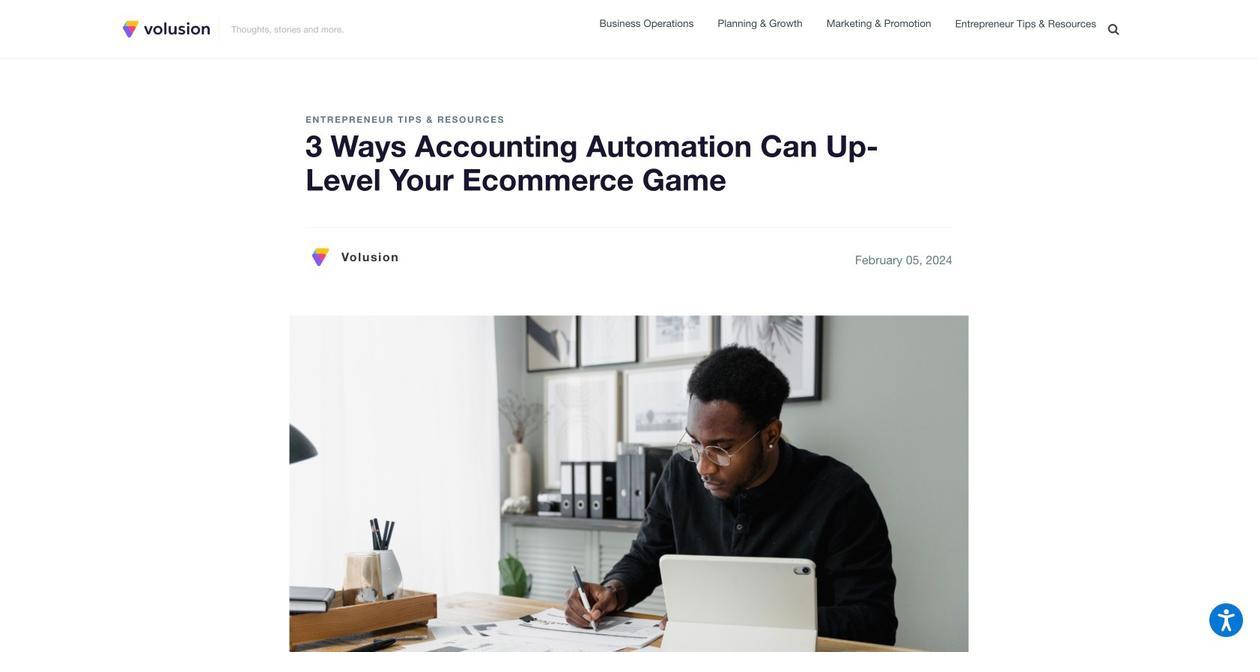 Task type: vqa. For each thing, say whether or not it's contained in the screenshot.
the your
no



Task type: describe. For each thing, give the bounding box(es) containing it.
3 ways accounting automation can up-level your  ecommerce game image
[[289, 316, 969, 652]]

search image
[[1108, 23, 1119, 35]]

open accessibe: accessibility options, statement and help image
[[1218, 609, 1235, 631]]



